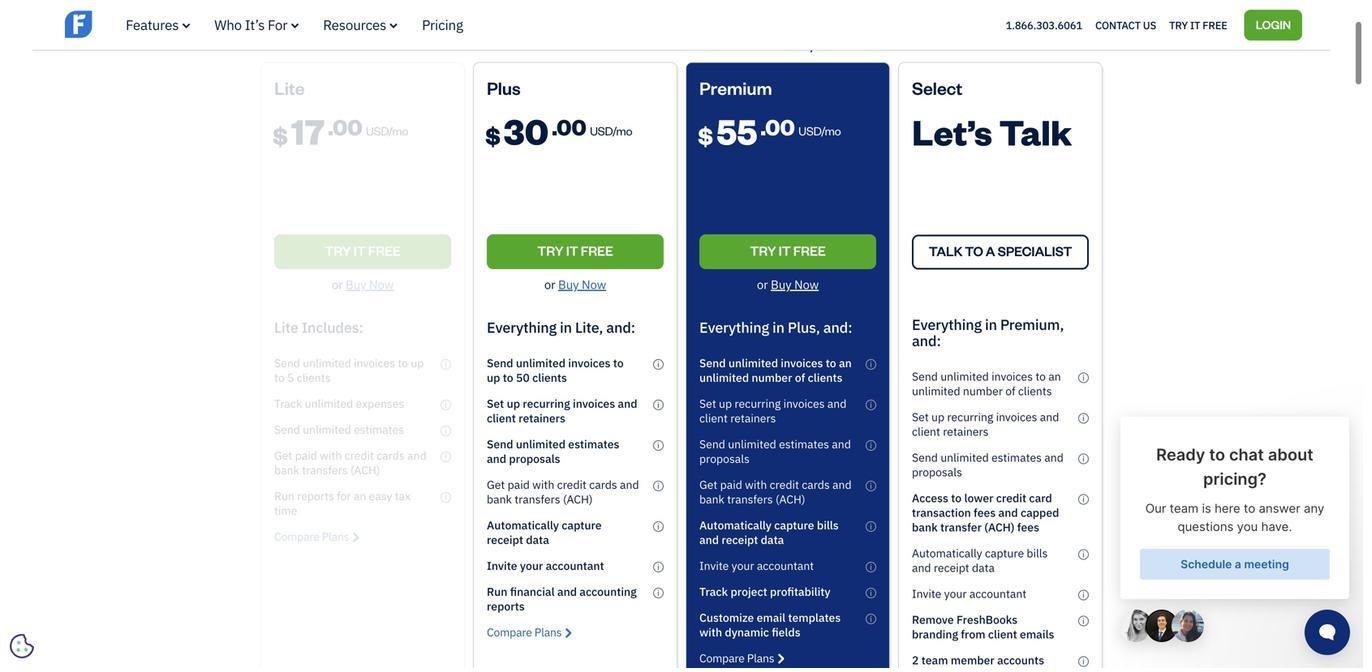 Task type: describe. For each thing, give the bounding box(es) containing it.
invite for select
[[913, 587, 942, 602]]

included
[[913, 668, 958, 669]]

invoices inside send unlimited invoices to up to 50 clients
[[569, 356, 611, 371]]

financial
[[510, 585, 555, 600]]

(ach) inside access to lower credit card transaction fees and capped bank transfer (ach) fees
[[985, 520, 1015, 535]]

let's talk
[[913, 108, 1072, 154]]

of for plus,
[[795, 370, 806, 386]]

clients for everything in plus, and:
[[808, 370, 843, 386]]

with for lite,
[[533, 478, 555, 493]]

number for plus,
[[752, 370, 793, 386]]

try it free for second "buy now" link from right
[[538, 242, 614, 259]]

track project profitability
[[700, 585, 831, 600]]

accounts
[[998, 653, 1045, 669]]

bank for everything in lite, and:
[[487, 492, 512, 507]]

retainers for plus
[[519, 411, 566, 426]]

compare plans for everything in lite, and:
[[487, 625, 562, 640]]

accountant for plus
[[546, 559, 605, 574]]

0 horizontal spatial free
[[581, 242, 614, 259]]

customize
[[700, 611, 754, 626]]

client for everything in premium, and:
[[913, 425, 941, 440]]

automatically for select
[[913, 546, 983, 561]]

specialist
[[998, 243, 1073, 260]]

transfer
[[941, 520, 982, 535]]

and: for select
[[913, 332, 942, 351]]

50
[[516, 370, 530, 386]]

let's
[[913, 108, 993, 154]]

1 horizontal spatial capture
[[775, 518, 815, 533]]

an for everything in premium, and:
[[1049, 369, 1062, 384]]

unlimited inside send unlimited invoices to up to 50 clients
[[516, 356, 566, 371]]

estimates for plus
[[569, 437, 620, 452]]

or for second "buy now" link from right
[[545, 277, 556, 293]]

login
[[1257, 16, 1292, 32]]

usd/mo for second "buy now" link from right
[[590, 123, 633, 138]]

paid for everything in plus, and:
[[721, 478, 743, 493]]

try for second "buy now" link from right
[[538, 242, 564, 259]]

1 horizontal spatial set up recurring invoices and client retainers
[[700, 396, 847, 426]]

send unlimited invoices to an unlimited number of clients for plus,
[[700, 356, 852, 386]]

plus,
[[788, 318, 821, 337]]

up for everything in lite, and:
[[507, 396, 520, 411]]

1 horizontal spatial accountant
[[757, 559, 815, 574]]

resources link
[[323, 16, 398, 34]]

transaction
[[913, 506, 972, 521]]

invite your accountant for select
[[913, 587, 1027, 602]]

data inside the automatically capture receipt data
[[526, 533, 550, 548]]

(ach) for plus,
[[776, 492, 806, 507]]

in for plus
[[560, 318, 572, 337]]

buy for second "buy now" link from right
[[559, 277, 579, 293]]

it
[[1191, 18, 1201, 32]]

to left 50
[[503, 370, 514, 386]]

compare plans link for everything in plus, and:
[[700, 651, 785, 666]]

0 horizontal spatial fees
[[974, 506, 996, 521]]

recurring for plus
[[523, 396, 571, 411]]

talk to a specialist
[[929, 243, 1073, 260]]

try it free link for second "buy now" link from right
[[487, 235, 664, 269]]

accountant for select
[[970, 587, 1027, 602]]

1.866.303.6061
[[1006, 18, 1083, 32]]

try for first "buy now" link from the right
[[750, 242, 777, 259]]

1 horizontal spatial your
[[732, 559, 755, 574]]

pricing link
[[422, 16, 463, 34]]

capped
[[1021, 506, 1060, 521]]

your for select
[[945, 587, 967, 602]]

2 .00 usd/mo from the left
[[761, 112, 842, 141]]

from
[[962, 628, 986, 643]]

try it free
[[1170, 18, 1228, 32]]

select
[[913, 76, 963, 99]]

credit for select
[[997, 491, 1027, 506]]

get for everything in plus, and:
[[700, 478, 718, 493]]

cards for lite,
[[590, 478, 618, 493]]

1 horizontal spatial send unlimited estimates and proposals
[[700, 437, 852, 467]]

usd/mo for first "buy now" link from the right
[[799, 123, 842, 138]]

compare for everything in lite, and:
[[487, 625, 532, 640]]

and: for plus
[[607, 318, 636, 337]]

dynamic
[[725, 625, 770, 640]]

try it free link
[[1170, 14, 1228, 36]]

premium
[[700, 76, 773, 99]]

compare for everything in plus, and:
[[700, 651, 745, 666]]

send unlimited estimates and proposals for plus
[[487, 437, 620, 467]]

1 horizontal spatial credit
[[770, 478, 800, 493]]

who it's for
[[215, 16, 288, 34]]

number for premium,
[[964, 384, 1003, 399]]

credit for plus
[[557, 478, 587, 493]]

set for select
[[913, 410, 929, 425]]

profitability
[[770, 585, 831, 600]]

lower
[[965, 491, 994, 506]]

1 horizontal spatial retainers
[[731, 411, 777, 426]]

us
[[1144, 18, 1157, 32]]

who
[[215, 16, 242, 34]]

transfers for lite,
[[515, 492, 561, 507]]

.00 for first "buy now" link from the right
[[761, 112, 795, 141]]

2
[[913, 653, 919, 669]]

bank inside access to lower credit card transaction fees and capped bank transfer (ach) fees
[[913, 520, 938, 535]]

1 .00 usd/mo from the left
[[552, 112, 633, 141]]

pricing
[[422, 16, 463, 34]]

with for plus,
[[745, 478, 767, 493]]

to inside access to lower credit card transaction fees and capped bank transfer (ach) fees
[[952, 491, 962, 506]]

customize email templates with dynamic fields
[[700, 611, 841, 640]]

(ach) for lite,
[[563, 492, 593, 507]]

2 horizontal spatial free
[[1203, 18, 1228, 32]]

talk to a specialist link
[[913, 235, 1090, 270]]

recurring for select
[[948, 410, 994, 425]]

project
[[731, 585, 768, 600]]

cards for plus,
[[802, 478, 830, 493]]

send unlimited invoices to up to 50 clients
[[487, 356, 624, 386]]

0 vertical spatial talk
[[1000, 108, 1072, 154]]

fields
[[772, 625, 801, 640]]

access to lower credit card transaction fees and capped bank transfer (ach) fees
[[913, 491, 1060, 535]]

a
[[986, 243, 996, 260]]

1 vertical spatial talk
[[929, 243, 963, 260]]

branding
[[913, 628, 959, 643]]

proposals for select
[[913, 465, 963, 480]]

1 horizontal spatial and:
[[824, 318, 853, 337]]

1 horizontal spatial recurring
[[735, 396, 781, 411]]

up for everything in plus, and:
[[719, 396, 732, 411]]

1 horizontal spatial everything
[[700, 318, 770, 337]]

member
[[951, 653, 995, 669]]

send unlimited estimates and proposals for select
[[913, 451, 1064, 480]]

who it's for link
[[215, 16, 299, 34]]

track
[[700, 585, 728, 600]]

everything for plus
[[487, 318, 557, 337]]

invite for plus
[[487, 559, 518, 574]]

login link
[[1245, 10, 1303, 40]]

up for everything in premium, and:
[[932, 410, 945, 425]]

contact
[[1096, 18, 1141, 32]]

templates
[[789, 611, 841, 626]]

$ for first "buy now" link from the right
[[698, 120, 714, 151]]

team
[[922, 653, 949, 669]]

capture for plus
[[562, 518, 602, 533]]

automatically capture bills and receipt data for premium,
[[913, 546, 1048, 576]]

retainers for select
[[944, 425, 989, 440]]

try it free for first "buy now" link from the right
[[750, 242, 826, 259]]

premium,
[[1001, 315, 1065, 334]]

client inside remove freshbooks branding from client emails
[[989, 628, 1018, 643]]

compare plans link for everything in lite, and:
[[487, 625, 572, 640]]

in for select
[[986, 315, 998, 334]]

1 horizontal spatial automatically
[[700, 518, 772, 533]]

run financial and accounting reports
[[487, 585, 637, 614]]

remove
[[913, 613, 955, 628]]

to down everything in lite, and: on the left
[[614, 356, 624, 371]]

clients inside send unlimited invoices to up to 50 clients
[[533, 370, 567, 386]]



Task type: locate. For each thing, give the bounding box(es) containing it.
0 horizontal spatial of
[[795, 370, 806, 386]]

1 horizontal spatial estimates
[[779, 437, 830, 452]]

your up financial
[[520, 559, 543, 574]]

it
[[566, 242, 579, 259], [779, 242, 791, 259]]

set up recurring invoices and client retainers for plus
[[487, 396, 638, 426]]

or buy now for first "buy now" link from the right
[[757, 277, 819, 293]]

accountant up profitability
[[757, 559, 815, 574]]

2 horizontal spatial in
[[986, 315, 998, 334]]

compare down the reports
[[487, 625, 532, 640]]

2 transfers from the left
[[728, 492, 773, 507]]

up inside send unlimited invoices to up to 50 clients
[[487, 370, 500, 386]]

plans down dynamic
[[748, 651, 775, 666]]

your up project
[[732, 559, 755, 574]]

clients down plus,
[[808, 370, 843, 386]]

send unlimited invoices to an unlimited number of clients for premium,
[[913, 369, 1062, 399]]

2 horizontal spatial and:
[[913, 332, 942, 351]]

0 horizontal spatial data
[[526, 533, 550, 548]]

cookie consent banner dialog
[[12, 469, 256, 657]]

2 team member accounts included
[[913, 653, 1045, 669]]

paid for everything in lite, and:
[[508, 478, 530, 493]]

1 horizontal spatial compare plans
[[700, 651, 775, 666]]

automatically capture bills and receipt data for plus,
[[700, 518, 839, 548]]

2 paid from the left
[[721, 478, 743, 493]]

2 or buy now from the left
[[757, 277, 819, 293]]

invite your accountant up financial
[[487, 559, 605, 574]]

client for everything in plus, and:
[[700, 411, 728, 426]]

1 horizontal spatial .00 usd/mo
[[761, 112, 842, 141]]

buy now link
[[559, 277, 607, 293], [771, 277, 819, 293]]

.00 for second "buy now" link from right
[[552, 112, 587, 141]]

1 horizontal spatial an
[[1049, 369, 1062, 384]]

send
[[487, 356, 514, 371], [700, 356, 726, 371], [913, 369, 938, 384], [487, 437, 514, 452], [700, 437, 726, 452], [913, 451, 938, 466]]

buy now link up plus,
[[771, 277, 819, 293]]

try it free up everything in plus, and:
[[750, 242, 826, 259]]

accountant
[[546, 559, 605, 574], [757, 559, 815, 574], [970, 587, 1027, 602]]

1 vertical spatial compare
[[700, 651, 745, 666]]

automatically inside the automatically capture receipt data
[[487, 518, 559, 533]]

features
[[126, 16, 179, 34]]

bank for everything in plus, and:
[[700, 492, 725, 507]]

clients for everything in premium, and:
[[1019, 384, 1053, 399]]

automatically up project
[[700, 518, 772, 533]]

everything
[[913, 315, 982, 334], [487, 318, 557, 337], [700, 318, 770, 337]]

2 try it free from the left
[[750, 242, 826, 259]]

receipt
[[487, 533, 524, 548], [722, 533, 759, 548], [934, 561, 970, 576]]

in left lite,
[[560, 318, 572, 337]]

1 horizontal spatial receipt
[[722, 533, 759, 548]]

send unlimited invoices to an unlimited number of clients down everything in plus, and:
[[700, 356, 852, 386]]

2 .00 from the left
[[761, 112, 795, 141]]

0 horizontal spatial with
[[533, 478, 555, 493]]

2 horizontal spatial estimates
[[992, 451, 1042, 466]]

0 horizontal spatial try it free
[[538, 242, 614, 259]]

everything in lite, and:
[[487, 318, 636, 337]]

0 horizontal spatial cards
[[590, 478, 618, 493]]

2 usd/mo from the left
[[799, 123, 842, 138]]

freshbooks
[[957, 613, 1018, 628]]

0 horizontal spatial usd/mo
[[590, 123, 633, 138]]

1 horizontal spatial send unlimited invoices to an unlimited number of clients
[[913, 369, 1062, 399]]

2 horizontal spatial set
[[913, 410, 929, 425]]

capture up profitability
[[775, 518, 815, 533]]

accountant up run financial and accounting reports
[[546, 559, 605, 574]]

try it free link for first "buy now" link from the right
[[700, 235, 877, 269]]

1 horizontal spatial fees
[[1018, 520, 1040, 535]]

estimates
[[569, 437, 620, 452], [779, 437, 830, 452], [992, 451, 1042, 466]]

0 horizontal spatial your
[[520, 559, 543, 574]]

2 now from the left
[[795, 277, 819, 293]]

capture for select
[[986, 546, 1025, 561]]

0 horizontal spatial set up recurring invoices and client retainers
[[487, 396, 638, 426]]

compare plans link down the reports
[[487, 625, 572, 640]]

capture up accounting
[[562, 518, 602, 533]]

1 buy from the left
[[559, 277, 579, 293]]

free right it
[[1203, 18, 1228, 32]]

talk
[[1000, 108, 1072, 154], [929, 243, 963, 260]]

up
[[487, 370, 500, 386], [507, 396, 520, 411], [719, 396, 732, 411], [932, 410, 945, 425]]

invite your accountant up freshbooks
[[913, 587, 1027, 602]]

1 horizontal spatial proposals
[[700, 452, 750, 467]]

1 horizontal spatial bank
[[700, 492, 725, 507]]

$ down plus
[[486, 120, 501, 151]]

everything for select
[[913, 315, 982, 334]]

data
[[526, 533, 550, 548], [761, 533, 785, 548], [973, 561, 995, 576]]

1 try it free from the left
[[538, 242, 614, 259]]

plans for plus,
[[748, 651, 775, 666]]

receipt down transfer
[[934, 561, 970, 576]]

credit inside access to lower credit card transaction fees and capped bank transfer (ach) fees
[[997, 491, 1027, 506]]

compare down dynamic
[[700, 651, 745, 666]]

free up lite,
[[581, 242, 614, 259]]

send unlimited invoices to an unlimited number of clients down everything in premium, and:
[[913, 369, 1062, 399]]

in left plus,
[[773, 318, 785, 337]]

lite,
[[576, 318, 603, 337]]

of
[[795, 370, 806, 386], [1006, 384, 1016, 399]]

2 horizontal spatial (ach)
[[985, 520, 1015, 535]]

it up everything in lite, and: on the left
[[566, 242, 579, 259]]

and inside access to lower credit card transaction fees and capped bank transfer (ach) fees
[[999, 506, 1019, 521]]

with inside customize email templates with dynamic fields
[[700, 625, 723, 640]]

reports
[[487, 599, 525, 614]]

1 horizontal spatial plans
[[748, 651, 775, 666]]

0 horizontal spatial proposals
[[509, 452, 561, 467]]

set up recurring invoices and client retainers for select
[[913, 410, 1060, 440]]

number down everything in premium, and:
[[964, 384, 1003, 399]]

of down plus,
[[795, 370, 806, 386]]

transfers
[[515, 492, 561, 507], [728, 492, 773, 507]]

try it free link up everything in plus, and:
[[700, 235, 877, 269]]

to down everything in plus, and:
[[826, 356, 837, 371]]

bills up profitability
[[817, 518, 839, 533]]

estimates for select
[[992, 451, 1042, 466]]

$ down premium
[[698, 120, 714, 151]]

bills for everything in premium, and:
[[1027, 546, 1048, 561]]

(ach)
[[563, 492, 593, 507], [776, 492, 806, 507], [985, 520, 1015, 535]]

now up plus,
[[795, 277, 819, 293]]

1 or buy now from the left
[[545, 277, 607, 293]]

buy now link up lite,
[[559, 277, 607, 293]]

2 get paid with credit cards and bank transfers (ach) from the left
[[700, 478, 852, 507]]

and: inside everything in premium, and:
[[913, 332, 942, 351]]

0 horizontal spatial (ach)
[[563, 492, 593, 507]]

clients
[[533, 370, 567, 386], [808, 370, 843, 386], [1019, 384, 1053, 399]]

automatically capture bills and receipt data down transfer
[[913, 546, 1048, 576]]

fees
[[974, 506, 996, 521], [1018, 520, 1040, 535]]

get paid with credit cards and bank transfers (ach)
[[487, 478, 639, 507], [700, 478, 852, 507]]

0 horizontal spatial compare plans
[[487, 625, 562, 640]]

1 horizontal spatial in
[[773, 318, 785, 337]]

1 horizontal spatial try it free
[[750, 242, 826, 259]]

automatically capture bills and receipt data up the track project profitability
[[700, 518, 839, 548]]

automatically capture receipt data
[[487, 518, 602, 548]]

invite your accountant up project
[[700, 559, 815, 574]]

1 horizontal spatial automatically capture bills and receipt data
[[913, 546, 1048, 576]]

with
[[533, 478, 555, 493], [745, 478, 767, 493], [700, 625, 723, 640]]

1 vertical spatial bills
[[1027, 546, 1048, 561]]

automatically
[[487, 518, 559, 533], [700, 518, 772, 533], [913, 546, 983, 561]]

0 horizontal spatial send unlimited invoices to an unlimited number of clients
[[700, 356, 852, 386]]

plans
[[535, 625, 562, 640], [748, 651, 775, 666]]

2 cards from the left
[[802, 478, 830, 493]]

number down everything in plus, and:
[[752, 370, 793, 386]]

2 horizontal spatial credit
[[997, 491, 1027, 506]]

of for premium,
[[1006, 384, 1016, 399]]

or up everything in lite, and: on the left
[[545, 277, 556, 293]]

2 horizontal spatial bank
[[913, 520, 938, 535]]

2 horizontal spatial your
[[945, 587, 967, 602]]

contact us link
[[1096, 14, 1157, 36]]

1.866.303.6061 link
[[1006, 18, 1083, 32]]

compare plans down dynamic
[[700, 651, 775, 666]]

try up everything in plus, and:
[[750, 242, 777, 259]]

an down premium,
[[1049, 369, 1062, 384]]

try left it
[[1170, 18, 1189, 32]]

freshbooks logo image
[[65, 9, 191, 40]]

2 try it free link from the left
[[700, 235, 877, 269]]

0 horizontal spatial compare plans link
[[487, 625, 572, 640]]

credit
[[557, 478, 587, 493], [770, 478, 800, 493], [997, 491, 1027, 506]]

get paid with credit cards and bank transfers (ach) for plus,
[[700, 478, 852, 507]]

try it free up lite,
[[538, 242, 614, 259]]

in left premium,
[[986, 315, 998, 334]]

or
[[545, 277, 556, 293], [757, 277, 769, 293]]

0 horizontal spatial automatically capture bills and receipt data
[[700, 518, 839, 548]]

data down transfer
[[973, 561, 995, 576]]

2 it from the left
[[779, 242, 791, 259]]

2 horizontal spatial set up recurring invoices and client retainers
[[913, 410, 1060, 440]]

and
[[618, 396, 638, 411], [828, 396, 847, 411], [1041, 410, 1060, 425], [832, 437, 852, 452], [1045, 451, 1064, 466], [487, 452, 507, 467], [620, 478, 639, 493], [833, 478, 852, 493], [999, 506, 1019, 521], [700, 533, 719, 548], [913, 561, 932, 576], [558, 585, 577, 600]]

2 horizontal spatial recurring
[[948, 410, 994, 425]]

data up financial
[[526, 533, 550, 548]]

data up the track project profitability
[[761, 533, 785, 548]]

your
[[520, 559, 543, 574], [732, 559, 755, 574], [945, 587, 967, 602]]

compare
[[487, 625, 532, 640], [700, 651, 745, 666]]

compare plans for everything in plus, and:
[[700, 651, 775, 666]]

your for plus
[[520, 559, 543, 574]]

buy for first "buy now" link from the right
[[771, 277, 792, 293]]

to left lower
[[952, 491, 962, 506]]

set
[[487, 396, 504, 411], [700, 396, 717, 411], [913, 410, 929, 425]]

0 horizontal spatial credit
[[557, 478, 587, 493]]

an for everything in plus, and:
[[839, 356, 852, 371]]

1 horizontal spatial get paid with credit cards and bank transfers (ach)
[[700, 478, 852, 507]]

0 horizontal spatial bills
[[817, 518, 839, 533]]

send unlimited estimates and proposals
[[487, 437, 620, 467], [700, 437, 852, 467], [913, 451, 1064, 480]]

automatically capture bills and receipt data
[[700, 518, 839, 548], [913, 546, 1048, 576]]

it up everything in plus, and:
[[779, 242, 791, 259]]

try it free link up lite,
[[487, 235, 664, 269]]

1 horizontal spatial number
[[964, 384, 1003, 399]]

email
[[757, 611, 786, 626]]

capture down access to lower credit card transaction fees and capped bank transfer (ach) fees at the right of the page
[[986, 546, 1025, 561]]

2 get from the left
[[700, 478, 718, 493]]

everything inside everything in premium, and:
[[913, 315, 982, 334]]

number
[[752, 370, 793, 386], [964, 384, 1003, 399]]

0 horizontal spatial everything
[[487, 318, 557, 337]]

proposals for plus
[[509, 452, 561, 467]]

1 horizontal spatial transfers
[[728, 492, 773, 507]]

compare plans down the reports
[[487, 625, 562, 640]]

recurring
[[523, 396, 571, 411], [735, 396, 781, 411], [948, 410, 994, 425]]

.00
[[552, 112, 587, 141], [761, 112, 795, 141]]

data for everything in plus, and:
[[761, 533, 785, 548]]

plans down run financial and accounting reports
[[535, 625, 562, 640]]

get for everything in lite, and:
[[487, 478, 505, 493]]

1 horizontal spatial set
[[700, 396, 717, 411]]

1 horizontal spatial talk
[[1000, 108, 1072, 154]]

cookie preferences image
[[10, 635, 34, 659]]

1 horizontal spatial compare
[[700, 651, 745, 666]]

resources
[[323, 16, 387, 34]]

0 horizontal spatial clients
[[533, 370, 567, 386]]

1 get from the left
[[487, 478, 505, 493]]

1 horizontal spatial or buy now
[[757, 277, 819, 293]]

2 buy from the left
[[771, 277, 792, 293]]

0 horizontal spatial buy now link
[[559, 277, 607, 293]]

0 horizontal spatial automatically
[[487, 518, 559, 533]]

clients right 50
[[533, 370, 567, 386]]

capture
[[562, 518, 602, 533], [775, 518, 815, 533], [986, 546, 1025, 561]]

compare plans link down dynamic
[[700, 651, 785, 666]]

receipt up project
[[722, 533, 759, 548]]

2 buy now link from the left
[[771, 277, 819, 293]]

it for first "buy now" link from the right
[[779, 242, 791, 259]]

.00 usd/mo
[[552, 112, 633, 141], [761, 112, 842, 141]]

run
[[487, 585, 508, 600]]

0 horizontal spatial transfers
[[515, 492, 561, 507]]

or buy now up lite,
[[545, 277, 607, 293]]

usd/mo
[[590, 123, 633, 138], [799, 123, 842, 138]]

1 now from the left
[[582, 277, 607, 293]]

plans for lite,
[[535, 625, 562, 640]]

1 horizontal spatial with
[[700, 625, 723, 640]]

or buy now for second "buy now" link from right
[[545, 277, 607, 293]]

for
[[268, 16, 288, 34]]

invite up run
[[487, 559, 518, 574]]

0 horizontal spatial .00 usd/mo
[[552, 112, 633, 141]]

1 cards from the left
[[590, 478, 618, 493]]

1 horizontal spatial free
[[794, 242, 826, 259]]

get paid with credit cards and bank transfers (ach) for lite,
[[487, 478, 639, 507]]

2 horizontal spatial invite your accountant
[[913, 587, 1027, 602]]

0 vertical spatial plans
[[535, 625, 562, 640]]

0 horizontal spatial buy
[[559, 277, 579, 293]]

1 it from the left
[[566, 242, 579, 259]]

0 horizontal spatial plans
[[535, 625, 562, 640]]

1 horizontal spatial .00
[[761, 112, 795, 141]]

send inside send unlimited invoices to up to 50 clients
[[487, 356, 514, 371]]

to left a
[[966, 243, 984, 260]]

2 horizontal spatial data
[[973, 561, 995, 576]]

try it free
[[538, 242, 614, 259], [750, 242, 826, 259]]

or up everything in plus, and:
[[757, 277, 769, 293]]

accountant up freshbooks
[[970, 587, 1027, 602]]

set up recurring invoices and client retainers
[[487, 396, 638, 426], [700, 396, 847, 426], [913, 410, 1060, 440]]

$ for second "buy now" link from right
[[486, 120, 501, 151]]

0 horizontal spatial set
[[487, 396, 504, 411]]

clients down premium,
[[1019, 384, 1053, 399]]

try up everything in lite, and: on the left
[[538, 242, 564, 259]]

fees right transaction
[[974, 506, 996, 521]]

fees down card
[[1018, 520, 1040, 535]]

2 horizontal spatial with
[[745, 478, 767, 493]]

free
[[1203, 18, 1228, 32], [581, 242, 614, 259], [794, 242, 826, 259]]

emails
[[1021, 628, 1055, 643]]

automatically up financial
[[487, 518, 559, 533]]

1 horizontal spatial invite your accountant
[[700, 559, 815, 574]]

0 vertical spatial compare
[[487, 625, 532, 640]]

receipt for everything in plus, and:
[[722, 533, 759, 548]]

client
[[487, 411, 516, 426], [700, 411, 728, 426], [913, 425, 941, 440], [989, 628, 1018, 643]]

1 $ from the left
[[486, 120, 501, 151]]

unlimited
[[516, 356, 566, 371], [729, 356, 779, 371], [941, 369, 990, 384], [700, 370, 749, 386], [913, 384, 961, 399], [516, 437, 566, 452], [728, 437, 777, 452], [941, 451, 990, 466]]

2 or from the left
[[757, 277, 769, 293]]

bills
[[817, 518, 839, 533], [1027, 546, 1048, 561]]

buy
[[559, 277, 579, 293], [771, 277, 792, 293]]

now up lite,
[[582, 277, 607, 293]]

an
[[839, 356, 852, 371], [1049, 369, 1062, 384]]

1 horizontal spatial cards
[[802, 478, 830, 493]]

1 paid from the left
[[508, 478, 530, 493]]

capture inside the automatically capture receipt data
[[562, 518, 602, 533]]

your up remove
[[945, 587, 967, 602]]

accounting
[[580, 585, 637, 600]]

1 transfers from the left
[[515, 492, 561, 507]]

1 horizontal spatial usd/mo
[[799, 123, 842, 138]]

buy up everything in lite, and: on the left
[[559, 277, 579, 293]]

receipt up run
[[487, 533, 524, 548]]

buy up everything in plus, and:
[[771, 277, 792, 293]]

0 horizontal spatial and:
[[607, 318, 636, 337]]

remove freshbooks branding from client emails
[[913, 613, 1055, 643]]

1 horizontal spatial of
[[1006, 384, 1016, 399]]

to down premium,
[[1036, 369, 1047, 384]]

compare plans link
[[487, 625, 572, 640], [700, 651, 785, 666]]

data for everything in premium, and:
[[973, 561, 995, 576]]

receipt for everything in premium, and:
[[934, 561, 970, 576]]

2 horizontal spatial try
[[1170, 18, 1189, 32]]

1 horizontal spatial now
[[795, 277, 819, 293]]

receipt inside the automatically capture receipt data
[[487, 533, 524, 548]]

invite your accountant for plus
[[487, 559, 605, 574]]

invite
[[487, 559, 518, 574], [700, 559, 729, 574], [913, 587, 942, 602]]

1 horizontal spatial or
[[757, 277, 769, 293]]

2 horizontal spatial clients
[[1019, 384, 1053, 399]]

2 horizontal spatial receipt
[[934, 561, 970, 576]]

1 or from the left
[[545, 277, 556, 293]]

plus
[[487, 76, 521, 99]]

2 horizontal spatial send unlimited estimates and proposals
[[913, 451, 1064, 480]]

automatically down transfer
[[913, 546, 983, 561]]

paid
[[508, 478, 530, 493], [721, 478, 743, 493]]

1 .00 from the left
[[552, 112, 587, 141]]

1 horizontal spatial invite
[[700, 559, 729, 574]]

it's
[[245, 16, 265, 34]]

bank
[[487, 492, 512, 507], [700, 492, 725, 507], [913, 520, 938, 535]]

bills for everything in plus, and:
[[817, 518, 839, 533]]

0 horizontal spatial retainers
[[519, 411, 566, 426]]

it for second "buy now" link from right
[[566, 242, 579, 259]]

$
[[486, 120, 501, 151], [698, 120, 714, 151]]

1 horizontal spatial it
[[779, 242, 791, 259]]

or for first "buy now" link from the right
[[757, 277, 769, 293]]

of down everything in premium, and:
[[1006, 384, 1016, 399]]

or buy now
[[545, 277, 607, 293], [757, 277, 819, 293]]

automatically for plus
[[487, 518, 559, 533]]

0 horizontal spatial or
[[545, 277, 556, 293]]

and inside run financial and accounting reports
[[558, 585, 577, 600]]

1 buy now link from the left
[[559, 277, 607, 293]]

invoices
[[569, 356, 611, 371], [781, 356, 824, 371], [992, 369, 1034, 384], [573, 396, 616, 411], [784, 396, 825, 411], [997, 410, 1038, 425]]

0 horizontal spatial recurring
[[523, 396, 571, 411]]

cards
[[590, 478, 618, 493], [802, 478, 830, 493]]

0 horizontal spatial send unlimited estimates and proposals
[[487, 437, 620, 467]]

an down everything in plus, and:
[[839, 356, 852, 371]]

and:
[[607, 318, 636, 337], [824, 318, 853, 337], [913, 332, 942, 351]]

invite up remove
[[913, 587, 942, 602]]

0 vertical spatial compare plans link
[[487, 625, 572, 640]]

or buy now up everything in plus, and:
[[757, 277, 819, 293]]

set for plus
[[487, 396, 504, 411]]

1 horizontal spatial compare plans link
[[700, 651, 785, 666]]

1 horizontal spatial buy
[[771, 277, 792, 293]]

0 horizontal spatial now
[[582, 277, 607, 293]]

1 get paid with credit cards and bank transfers (ach) from the left
[[487, 478, 639, 507]]

contact us
[[1096, 18, 1157, 32]]

client for everything in lite, and:
[[487, 411, 516, 426]]

everything in plus, and:
[[700, 318, 853, 337]]

invite up track
[[700, 559, 729, 574]]

free up plus,
[[794, 242, 826, 259]]

0 vertical spatial compare plans
[[487, 625, 562, 640]]

everything in premium, and:
[[913, 315, 1065, 351]]

i
[[658, 360, 660, 370], [870, 360, 873, 370], [1083, 373, 1085, 383], [658, 400, 660, 410], [870, 400, 873, 410], [1083, 414, 1085, 424], [658, 441, 660, 451], [870, 441, 873, 451], [1083, 454, 1085, 464], [658, 481, 660, 491], [870, 481, 873, 491], [1083, 495, 1085, 505], [658, 522, 660, 532], [870, 522, 873, 532], [1083, 550, 1085, 560], [658, 562, 660, 573], [870, 562, 873, 573], [658, 588, 660, 599], [870, 588, 873, 599], [1083, 591, 1085, 601], [870, 614, 873, 625], [1083, 617, 1085, 627], [1083, 657, 1085, 667]]

access
[[913, 491, 949, 506]]

0 horizontal spatial get paid with credit cards and bank transfers (ach)
[[487, 478, 639, 507]]

0 horizontal spatial in
[[560, 318, 572, 337]]

1 try it free link from the left
[[487, 235, 664, 269]]

1 horizontal spatial (ach)
[[776, 492, 806, 507]]

features link
[[126, 16, 190, 34]]

card
[[1030, 491, 1053, 506]]

bills down capped
[[1027, 546, 1048, 561]]

0 horizontal spatial paid
[[508, 478, 530, 493]]

2 horizontal spatial everything
[[913, 315, 982, 334]]

0 horizontal spatial get
[[487, 478, 505, 493]]

2 $ from the left
[[698, 120, 714, 151]]

1 usd/mo from the left
[[590, 123, 633, 138]]

in inside everything in premium, and:
[[986, 315, 998, 334]]

transfers for plus,
[[728, 492, 773, 507]]



Task type: vqa. For each thing, say whether or not it's contained in the screenshot.
'Set'
yes



